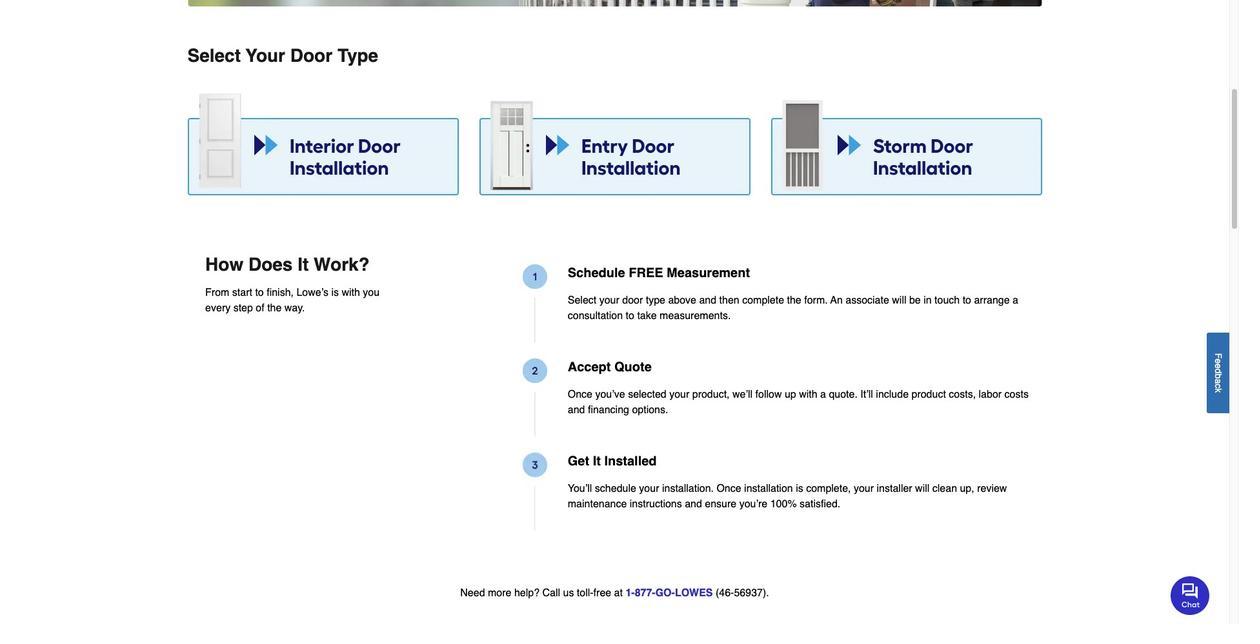 Task type: locate. For each thing, give the bounding box(es) containing it.
your left product,
[[669, 389, 689, 401]]

a up k
[[1213, 379, 1224, 384]]

56937).
[[734, 588, 769, 599]]

associate
[[846, 295, 889, 307]]

1 vertical spatial it
[[593, 454, 601, 469]]

0 vertical spatial select
[[187, 45, 241, 66]]

your
[[246, 45, 285, 66]]

and inside select your door type above and then complete the form. an associate will be in touch to arrange a consultation to take measurements.
[[699, 295, 716, 307]]

once
[[568, 389, 592, 401], [717, 483, 741, 495]]

it right get
[[593, 454, 601, 469]]

will left be
[[892, 295, 906, 307]]

it up 'lowe's'
[[298, 254, 309, 275]]

with
[[342, 287, 360, 299], [799, 389, 817, 401]]

we can install your doors. image
[[187, 0, 1042, 6]]

and inside 'once you've selected your product, we'll follow up with a quote. it'll include product costs, labor costs and financing options.'
[[568, 405, 585, 416]]

0 vertical spatial it
[[298, 254, 309, 275]]

to up of
[[255, 287, 264, 299]]

1 horizontal spatial will
[[915, 483, 930, 495]]

get
[[568, 454, 589, 469]]

and inside you'll schedule your installation. once installation is complete, your installer will clean up, review maintenance instructions and ensure you're 100% satisfied.
[[685, 499, 702, 511]]

your
[[599, 295, 619, 307], [669, 389, 689, 401], [639, 483, 659, 495], [854, 483, 874, 495]]

an icon of the number 3. image
[[404, 453, 547, 532]]

e
[[1213, 359, 1224, 364], [1213, 364, 1224, 369]]

select up consultation
[[568, 295, 597, 307]]

1 horizontal spatial to
[[626, 311, 634, 322]]

a right arrange
[[1013, 295, 1018, 307]]

is inside you'll schedule your installation. once installation is complete, your installer will clean up, review maintenance instructions and ensure you're 100% satisfied.
[[796, 483, 803, 495]]

0 vertical spatial is
[[331, 287, 339, 299]]

financing
[[588, 405, 629, 416]]

up,
[[960, 483, 974, 495]]

how
[[205, 254, 243, 275]]

select your door type above and then complete the form. an associate will be in touch to arrange a consultation to take measurements.
[[568, 295, 1018, 322]]

step
[[233, 303, 253, 314]]

chat invite button image
[[1171, 576, 1210, 615]]

take
[[637, 311, 657, 322]]

it
[[298, 254, 309, 275], [593, 454, 601, 469]]

2 horizontal spatial to
[[963, 295, 971, 307]]

1 horizontal spatial the
[[787, 295, 801, 307]]

type
[[337, 45, 378, 66]]

the left form.
[[787, 295, 801, 307]]

instructions
[[630, 499, 682, 511]]

accept
[[568, 360, 611, 375]]

1 vertical spatial a
[[1213, 379, 1224, 384]]

100%
[[770, 499, 797, 511]]

0 horizontal spatial the
[[267, 303, 282, 314]]

f
[[1213, 353, 1224, 359]]

will
[[892, 295, 906, 307], [915, 483, 930, 495]]

your inside select your door type above and then complete the form. an associate will be in touch to arrange a consultation to take measurements.
[[599, 295, 619, 307]]

in
[[924, 295, 932, 307]]

product,
[[692, 389, 730, 401]]

schedule
[[568, 266, 625, 281]]

to
[[255, 287, 264, 299], [963, 295, 971, 307], [626, 311, 634, 322]]

and
[[699, 295, 716, 307], [568, 405, 585, 416], [685, 499, 702, 511]]

and left financing
[[568, 405, 585, 416]]

a left quote.
[[820, 389, 826, 401]]

2 vertical spatial and
[[685, 499, 702, 511]]

0 horizontal spatial will
[[892, 295, 906, 307]]

with right the up
[[799, 389, 817, 401]]

0 horizontal spatial a
[[820, 389, 826, 401]]

1 vertical spatial will
[[915, 483, 930, 495]]

1 vertical spatial with
[[799, 389, 817, 401]]

once up ensure
[[717, 483, 741, 495]]

once down accept
[[568, 389, 592, 401]]

work?
[[314, 254, 370, 275]]

ensure
[[705, 499, 737, 511]]

1 horizontal spatial select
[[568, 295, 597, 307]]

and down installation.
[[685, 499, 702, 511]]

start
[[232, 287, 252, 299]]

we'll
[[733, 389, 753, 401]]

select left your
[[187, 45, 241, 66]]

0 vertical spatial with
[[342, 287, 360, 299]]

will left clean on the bottom of page
[[915, 483, 930, 495]]

0 vertical spatial will
[[892, 295, 906, 307]]

arrange
[[974, 295, 1010, 307]]

the right of
[[267, 303, 282, 314]]

your inside 'once you've selected your product, we'll follow up with a quote. it'll include product costs, labor costs and financing options.'
[[669, 389, 689, 401]]

your left "installer"
[[854, 483, 874, 495]]

and up measurements.
[[699, 295, 716, 307]]

b
[[1213, 374, 1224, 379]]

0 horizontal spatial with
[[342, 287, 360, 299]]

0 horizontal spatial it
[[298, 254, 309, 275]]

how does it work?
[[205, 254, 370, 275]]

e up b at the bottom of the page
[[1213, 364, 1224, 369]]

1 horizontal spatial once
[[717, 483, 741, 495]]

the
[[787, 295, 801, 307], [267, 303, 282, 314]]

select
[[187, 45, 241, 66], [568, 295, 597, 307]]

0 horizontal spatial once
[[568, 389, 592, 401]]

0 vertical spatial a
[[1013, 295, 1018, 307]]

1 vertical spatial select
[[568, 295, 597, 307]]

satisfied.
[[800, 499, 840, 511]]

is right 'lowe's'
[[331, 287, 339, 299]]

0 horizontal spatial select
[[187, 45, 241, 66]]

us
[[563, 588, 574, 599]]

with left you
[[342, 287, 360, 299]]

1 horizontal spatial a
[[1013, 295, 1018, 307]]

1-877-go-lowes link
[[626, 588, 713, 599]]

you're
[[739, 499, 768, 511]]

free
[[629, 266, 663, 281]]

at
[[614, 588, 623, 599]]

consultation
[[568, 311, 623, 322]]

lowe's
[[297, 287, 328, 299]]

touch
[[935, 295, 960, 307]]

is up 100%
[[796, 483, 803, 495]]

measurements.
[[660, 311, 731, 322]]

your up consultation
[[599, 295, 619, 307]]

1 horizontal spatial with
[[799, 389, 817, 401]]

to right touch
[[963, 295, 971, 307]]

1 vertical spatial once
[[717, 483, 741, 495]]

c
[[1213, 384, 1224, 388]]

with inside from start to finish, lowe's is with you every step of the way.
[[342, 287, 360, 299]]

e up d
[[1213, 359, 1224, 364]]

0 horizontal spatial is
[[331, 287, 339, 299]]

1 vertical spatial and
[[568, 405, 585, 416]]

an icon of the number 1. image
[[404, 265, 547, 343]]

once you've selected your product, we'll follow up with a quote. it'll include product costs, labor costs and financing options.
[[568, 389, 1029, 416]]

entry door installation. image
[[479, 86, 750, 195]]

2 horizontal spatial a
[[1213, 379, 1224, 384]]

0 vertical spatial and
[[699, 295, 716, 307]]

every
[[205, 303, 231, 314]]

2 vertical spatial a
[[820, 389, 826, 401]]

labor
[[979, 389, 1002, 401]]

select inside select your door type above and then complete the form. an associate will be in touch to arrange a consultation to take measurements.
[[568, 295, 597, 307]]

to down door at the top of page
[[626, 311, 634, 322]]

1 vertical spatial is
[[796, 483, 803, 495]]

selected
[[628, 389, 667, 401]]

door
[[290, 45, 332, 66]]

1 horizontal spatial is
[[796, 483, 803, 495]]

a
[[1013, 295, 1018, 307], [1213, 379, 1224, 384], [820, 389, 826, 401]]

0 horizontal spatial to
[[255, 287, 264, 299]]

0 vertical spatial once
[[568, 389, 592, 401]]



Task type: describe. For each thing, give the bounding box(es) containing it.
costs,
[[949, 389, 976, 401]]

from
[[205, 287, 229, 299]]

help?
[[514, 588, 540, 599]]

installed
[[604, 454, 657, 469]]

f e e d b a c k
[[1213, 353, 1224, 393]]

lowes
[[675, 588, 713, 599]]

does
[[248, 254, 293, 275]]

a inside select your door type above and then complete the form. an associate will be in touch to arrange a consultation to take measurements.
[[1013, 295, 1018, 307]]

once inside 'once you've selected your product, we'll follow up with a quote. it'll include product costs, labor costs and financing options.'
[[568, 389, 592, 401]]

once inside you'll schedule your installation. once installation is complete, your installer will clean up, review maintenance instructions and ensure you're 100% satisfied.
[[717, 483, 741, 495]]

1 horizontal spatial it
[[593, 454, 601, 469]]

f e e d b a c k button
[[1207, 333, 1230, 413]]

form.
[[804, 295, 828, 307]]

storm door installation. image
[[771, 86, 1042, 195]]

you've
[[595, 389, 625, 401]]

will inside select your door type above and then complete the form. an associate will be in touch to arrange a consultation to take measurements.
[[892, 295, 906, 307]]

d
[[1213, 369, 1224, 374]]

schedule
[[595, 483, 636, 495]]

you
[[363, 287, 380, 299]]

from start to finish, lowe's is with you every step of the way.
[[205, 287, 380, 314]]

accept quote
[[568, 360, 652, 375]]

is inside from start to finish, lowe's is with you every step of the way.
[[331, 287, 339, 299]]

options.
[[632, 405, 668, 416]]

(46-
[[716, 588, 734, 599]]

complete
[[742, 295, 784, 307]]

the inside select your door type above and then complete the form. an associate will be in touch to arrange a consultation to take measurements.
[[787, 295, 801, 307]]

to inside from start to finish, lowe's is with you every step of the way.
[[255, 287, 264, 299]]

it'll
[[861, 389, 873, 401]]

then
[[719, 295, 739, 307]]

more
[[488, 588, 511, 599]]

include
[[876, 389, 909, 401]]

call
[[542, 588, 560, 599]]

clean
[[932, 483, 957, 495]]

877-
[[635, 588, 656, 599]]

type
[[646, 295, 665, 307]]

follow
[[755, 389, 782, 401]]

select for select your door type
[[187, 45, 241, 66]]

2 e from the top
[[1213, 364, 1224, 369]]

above
[[668, 295, 696, 307]]

need
[[460, 588, 485, 599]]

will inside you'll schedule your installation. once installation is complete, your installer will clean up, review maintenance instructions and ensure you're 100% satisfied.
[[915, 483, 930, 495]]

maintenance
[[568, 499, 627, 511]]

select for select your door type above and then complete the form. an associate will be in touch to arrange a consultation to take measurements.
[[568, 295, 597, 307]]

toll-
[[577, 588, 594, 599]]

get it installed
[[568, 454, 657, 469]]

complete,
[[806, 483, 851, 495]]

review
[[977, 483, 1007, 495]]

an
[[830, 295, 843, 307]]

installation.
[[662, 483, 714, 495]]

costs
[[1005, 389, 1029, 401]]

you'll schedule your installation. once installation is complete, your installer will clean up, review maintenance instructions and ensure you're 100% satisfied.
[[568, 483, 1007, 511]]

way.
[[285, 303, 305, 314]]

installer
[[877, 483, 912, 495]]

with inside 'once you've selected your product, we'll follow up with a quote. it'll include product costs, labor costs and financing options.'
[[799, 389, 817, 401]]

door
[[622, 295, 643, 307]]

1 e from the top
[[1213, 359, 1224, 364]]

select your door type
[[187, 45, 378, 66]]

finish,
[[267, 287, 294, 299]]

up
[[785, 389, 796, 401]]

an icon of the number 2. image
[[404, 359, 547, 438]]

quote.
[[829, 389, 858, 401]]

the inside from start to finish, lowe's is with you every step of the way.
[[267, 303, 282, 314]]

k
[[1213, 388, 1224, 393]]

a inside 'once you've selected your product, we'll follow up with a quote. it'll include product costs, labor costs and financing options.'
[[820, 389, 826, 401]]

1-
[[626, 588, 635, 599]]

a inside button
[[1213, 379, 1224, 384]]

need more help? call us toll-free at 1-877-go-lowes (46-56937).
[[460, 588, 769, 599]]

quote
[[614, 360, 652, 375]]

measurement
[[667, 266, 750, 281]]

you'll
[[568, 483, 592, 495]]

installation
[[744, 483, 793, 495]]

be
[[909, 295, 921, 307]]

interior door installation. image
[[187, 86, 459, 195]]

your up the instructions on the right bottom
[[639, 483, 659, 495]]

go-
[[656, 588, 675, 599]]

of
[[256, 303, 264, 314]]

schedule free measurement
[[568, 266, 750, 281]]

free
[[594, 588, 611, 599]]

product
[[912, 389, 946, 401]]



Task type: vqa. For each thing, say whether or not it's contained in the screenshot.
the Tools
no



